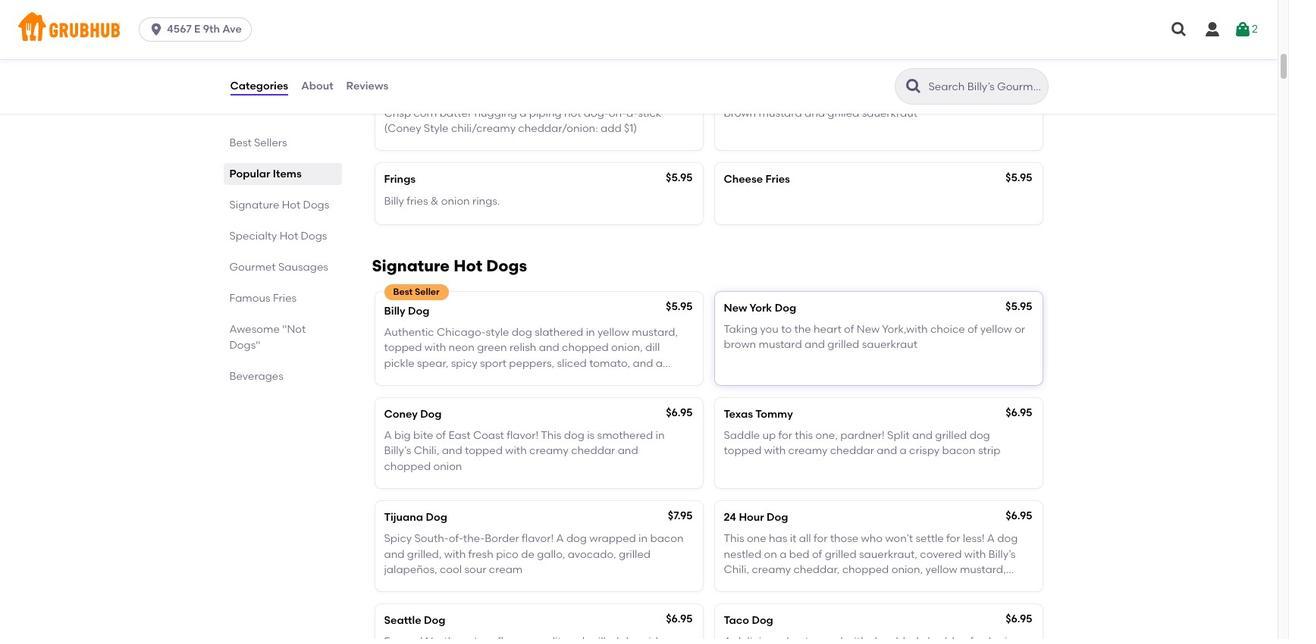 Task type: describe. For each thing, give the bounding box(es) containing it.
4567 e 9th ave
[[167, 23, 242, 36]]

4567 e 9th ave button
[[139, 17, 258, 42]]

cool
[[440, 563, 462, 576]]

is
[[587, 429, 595, 442]]

chopped inside a big bite of east coast flavor! this dog is smothered in billy's chili, and topped with creamy cheddar and chopped onion
[[384, 460, 431, 473]]

onion, inside 'authentic chicago-style dog slathered in yellow mustard, topped with neon green relish and chopped onion, dill pickle spear, spicy sport peppers, sliced tomato, and a dash of celery salt'
[[611, 342, 643, 354]]

sliced
[[557, 357, 587, 370]]

east
[[449, 429, 471, 442]]

smothered
[[597, 429, 653, 442]]

crisp
[[384, 107, 411, 120]]

of-
[[449, 533, 463, 546]]

2 or from the top
[[1015, 323, 1025, 336]]

2 vertical spatial hot
[[454, 256, 483, 275]]

piping
[[529, 107, 562, 120]]

tijuana
[[384, 511, 423, 524]]

tomato,
[[589, 357, 630, 370]]

grilled inside spicy south-of-the-border flavor! a dog wrapped in bacon and grilled, with fresh pico de gallo, avocado, grilled jalapeños, cool sour cream
[[619, 548, 651, 561]]

dogs"
[[229, 339, 261, 352]]

1 mustard from the top
[[759, 107, 802, 120]]

jalapeños, inside this one has it all for those who won't settle for less! a dog nestled on a bed of grilled sauerkraut, covered with billy's chili, creamy cheddar, chopped onion, yellow mustard, tomato wedge, dill pickle spear, spicy sport peppers, jalapeños, celery salt
[[724, 594, 777, 607]]

green
[[477, 342, 507, 354]]

1 you from the top
[[760, 91, 779, 104]]

2 taking from the top
[[724, 323, 758, 336]]

little
[[610, 91, 632, 104]]

bite
[[413, 429, 433, 442]]

1 vertical spatial hot
[[280, 230, 298, 243]]

4567
[[167, 23, 192, 36]]

of inside a big bite of east coast flavor! this dog is smothered in billy's chili, and topped with creamy cheddar and chopped onion
[[436, 429, 446, 442]]

cheese
[[724, 173, 763, 186]]

cheddar/onion:
[[518, 122, 598, 135]]

1 sauerkraut from the top
[[862, 107, 918, 120]]

settle
[[916, 533, 944, 546]]

2 sauerkraut from the top
[[862, 339, 918, 351]]

cream
[[489, 563, 523, 576]]

those
[[830, 533, 859, 546]]

1 horizontal spatial signature hot dogs
[[372, 256, 527, 275]]

1 horizontal spatial for
[[814, 533, 828, 546]]

2 brown from the top
[[724, 339, 756, 351]]

spear, inside 'authentic chicago-style dog slathered in yellow mustard, topped with neon green relish and chopped onion, dill pickle spear, spicy sport peppers, sliced tomato, and a dash of celery salt'
[[417, 357, 448, 370]]

bacon inside the saddle up for this one, pardner! split and grilled dog topped with creamy cheddar and a crispy bacon strip
[[942, 445, 976, 458]]

1 vertical spatial signature
[[372, 256, 450, 275]]

taco
[[724, 614, 749, 627]]

sour
[[465, 563, 487, 576]]

1 to from the top
[[781, 91, 792, 104]]

avocado,
[[568, 548, 616, 561]]

of inside 'authentic chicago-style dog slathered in yellow mustard, topped with neon green relish and chopped onion, dill pickle spear, spicy sport peppers, sliced tomato, and a dash of celery salt'
[[412, 372, 422, 385]]

on-
[[609, 107, 627, 120]]

0 horizontal spatial signature
[[229, 199, 279, 212]]

dog inside the saddle up for this one, pardner! split and grilled dog topped with creamy cheddar and a crispy bacon strip
[[970, 429, 990, 442]]

yellow inside this one has it all for those who won't settle for less! a dog nestled on a bed of grilled sauerkraut, covered with billy's chili, creamy cheddar, chopped onion, yellow mustard, tomato wedge, dill pickle spear, spicy sport peppers, jalapeños, celery salt
[[926, 563, 958, 576]]

one,
[[816, 429, 838, 442]]

gallo,
[[537, 548, 565, 561]]

best for best seller
[[393, 287, 413, 297]]

celery inside this one has it all for those who won't settle for less! a dog nestled on a bed of grilled sauerkraut, covered with billy's chili, creamy cheddar, chopped onion, yellow mustard, tomato wedge, dill pickle spear, spicy sport peppers, jalapeños, celery salt
[[780, 594, 811, 607]]

big
[[394, 429, 411, 442]]

search icon image
[[904, 77, 923, 96]]

bacon inside spicy south-of-the-border flavor! a dog wrapped in bacon and grilled, with fresh pico de gallo, avocado, grilled jalapeños, cool sour cream
[[650, 533, 684, 546]]

specialty
[[229, 230, 277, 243]]

2 vertical spatial dogs
[[486, 256, 527, 275]]

awesome "not dogs"
[[229, 323, 306, 352]]

0 vertical spatial hot
[[282, 199, 301, 212]]

salt inside this one has it all for those who won't settle for less! a dog nestled on a bed of grilled sauerkraut, covered with billy's chili, creamy cheddar, chopped onion, yellow mustard, tomato wedge, dill pickle spear, spicy sport peppers, jalapeños, celery salt
[[813, 594, 832, 607]]

pico
[[496, 548, 519, 561]]

2 horizontal spatial for
[[947, 533, 961, 546]]

with inside 'authentic chicago-style dog slathered in yellow mustard, topped with neon green relish and chopped onion, dill pickle spear, spicy sport peppers, sliced tomato, and a dash of celery salt'
[[425, 342, 446, 354]]

stick
[[638, 107, 662, 120]]

mustard, inside this one has it all for those who won't settle for less! a dog nestled on a bed of grilled sauerkraut, covered with billy's chili, creamy cheddar, chopped onion, yellow mustard, tomato wedge, dill pickle spear, spicy sport peppers, jalapeños, celery salt
[[960, 563, 1006, 576]]

slathered
[[535, 326, 583, 339]]

saddle
[[724, 429, 760, 442]]

chili, inside a big bite of east coast flavor! this dog is smothered in billy's chili, and topped with creamy cheddar and chopped onion
[[414, 445, 439, 458]]

dog for seattle dog
[[424, 614, 446, 627]]

dog inside this one has it all for those who won't settle for less! a dog nestled on a bed of grilled sauerkraut, covered with billy's chili, creamy cheddar, chopped onion, yellow mustard, tomato wedge, dill pickle spear, spicy sport peppers, jalapeños, celery salt
[[998, 533, 1018, 546]]

2 the from the top
[[794, 323, 811, 336]]

wedge,
[[765, 579, 803, 592]]

pardner!
[[841, 429, 885, 442]]

less!
[[963, 533, 985, 546]]

cheese fries
[[724, 173, 790, 186]]

dog inside 'authentic chicago-style dog slathered in yellow mustard, topped with neon green relish and chopped onion, dill pickle spear, spicy sport peppers, sliced tomato, and a dash of celery salt'
[[512, 326, 532, 339]]

covered
[[920, 548, 962, 561]]

and inside spicy south-of-the-border flavor! a dog wrapped in bacon and grilled, with fresh pico de gallo, avocado, grilled jalapeños, cool sour cream
[[384, 548, 405, 561]]

9th
[[203, 23, 220, 36]]

split
[[887, 429, 910, 442]]

wrapped
[[590, 533, 636, 546]]

popular items
[[229, 168, 302, 181]]

dog for taco dog
[[752, 614, 773, 627]]

york
[[750, 302, 772, 315]]

coney dog
[[384, 408, 442, 421]]

on
[[764, 548, 777, 561]]

dash
[[384, 372, 410, 385]]

corn
[[384, 70, 410, 83]]

in inside 'authentic chicago-style dog slathered in yellow mustard, topped with neon green relish and chopped onion, dill pickle spear, spicy sport peppers, sliced tomato, and a dash of celery salt'
[[586, 326, 595, 339]]

with inside a big bite of east coast flavor! this dog is smothered in billy's chili, and topped with creamy cheddar and chopped onion
[[505, 445, 527, 458]]

celery inside 'authentic chicago-style dog slathered in yellow mustard, topped with neon green relish and chopped onion, dill pickle spear, spicy sport peppers, sliced tomato, and a dash of celery salt'
[[425, 372, 456, 385]]

de
[[521, 548, 535, 561]]

reviews button
[[346, 59, 389, 114]]

specialty hot dogs
[[229, 230, 327, 243]]

famous fries
[[229, 292, 297, 305]]

1 choice from the top
[[931, 91, 965, 104]]

dog-
[[584, 107, 609, 120]]

svg image inside 2 'button'
[[1234, 20, 1252, 39]]

dog for billy dog
[[408, 305, 430, 318]]

$6.95 for saddle up for this one, pardner! split and grilled dog topped with creamy cheddar and a crispy bacon strip
[[1006, 406, 1033, 419]]

still
[[493, 91, 510, 104]]

favorite,
[[448, 91, 491, 104]]

coney
[[384, 408, 418, 421]]

fries for cheese fries
[[766, 173, 790, 186]]

chili, inside this one has it all for those who won't settle for less! a dog nestled on a bed of grilled sauerkraut, covered with billy's chili, creamy cheddar, chopped onion, yellow mustard, tomato wedge, dill pickle spear, spicy sport peppers, jalapeños, celery salt
[[724, 563, 749, 576]]

gourmet
[[229, 261, 276, 274]]

chopped inside this one has it all for those who won't settle for less! a dog nestled on a bed of grilled sauerkraut, covered with billy's chili, creamy cheddar, chopped onion, yellow mustard, tomato wedge, dill pickle spear, spicy sport peppers, jalapeños, celery salt
[[842, 563, 889, 576]]

taco dog
[[724, 614, 773, 627]]

south-
[[414, 533, 449, 546]]

2 heart from the top
[[814, 323, 842, 336]]

a inside "a childhood favorite, still popular with kids… little and big! crisp corn batter hugging a piping hot dog-on-a-stick (coney style chili/creamy cheddar/onion: add $1)"
[[520, 107, 527, 120]]

corn
[[414, 107, 437, 120]]

crispy
[[909, 445, 940, 458]]

1 york,with from the top
[[882, 91, 928, 104]]

tommy
[[756, 408, 793, 421]]

sausages
[[278, 261, 328, 274]]

billy dog
[[384, 305, 430, 318]]

style
[[486, 326, 509, 339]]

a inside "a childhood favorite, still popular with kids… little and big! crisp corn batter hugging a piping hot dog-on-a-stick (coney style chili/creamy cheddar/onion: add $1)"
[[384, 91, 392, 104]]

$6.95 for this one has it all for those who won't settle for less! a dog nestled on a bed of grilled sauerkraut, covered with billy's chili, creamy cheddar, chopped onion, yellow mustard, tomato wedge, dill pickle spear, spicy sport peppers, jalapeños, celery salt
[[1006, 510, 1033, 523]]

billy's inside this one has it all for those who won't settle for less! a dog nestled on a bed of grilled sauerkraut, covered with billy's chili, creamy cheddar, chopped onion, yellow mustard, tomato wedge, dill pickle spear, spicy sport peppers, jalapeños, celery salt
[[989, 548, 1016, 561]]

one
[[747, 533, 766, 546]]

0 vertical spatial dogs
[[303, 199, 329, 212]]

$6.95 for a big bite of east coast flavor! this dog is smothered in billy's chili, and topped with creamy cheddar and chopped onion
[[666, 406, 693, 419]]

fresh
[[468, 548, 494, 561]]

cheddar inside a big bite of east coast flavor! this dog is smothered in billy's chili, and topped with creamy cheddar and chopped onion
[[571, 445, 615, 458]]

0 vertical spatial onion
[[441, 195, 470, 207]]

this inside this one has it all for those who won't settle for less! a dog nestled on a bed of grilled sauerkraut, covered with billy's chili, creamy cheddar, chopped onion, yellow mustard, tomato wedge, dill pickle spear, spicy sport peppers, jalapeños, celery salt
[[724, 533, 744, 546]]

$1)
[[624, 122, 637, 135]]

batter
[[440, 107, 472, 120]]

sauerkraut,
[[859, 548, 918, 561]]

chili/creamy
[[451, 122, 516, 135]]

chopped inside 'authentic chicago-style dog slathered in yellow mustard, topped with neon green relish and chopped onion, dill pickle spear, spicy sport peppers, sliced tomato, and a dash of celery salt'
[[562, 342, 609, 354]]

items
[[273, 168, 302, 181]]

dog right york
[[775, 302, 796, 315]]

texas tommy
[[724, 408, 793, 421]]

svg image inside 4567 e 9th ave button
[[149, 22, 164, 37]]

border
[[485, 533, 519, 546]]

billy for billy fries & onion rings.
[[384, 195, 404, 207]]

seller
[[415, 287, 440, 297]]

chicago-
[[437, 326, 486, 339]]

2 you from the top
[[760, 323, 779, 336]]

with inside this one has it all for those who won't settle for less! a dog nestled on a bed of grilled sauerkraut, covered with billy's chili, creamy cheddar, chopped onion, yellow mustard, tomato wedge, dill pickle spear, spicy sport peppers, jalapeños, celery salt
[[965, 548, 986, 561]]



Task type: vqa. For each thing, say whether or not it's contained in the screenshot.
on
yes



Task type: locate. For each thing, give the bounding box(es) containing it.
1 horizontal spatial onion,
[[892, 563, 923, 576]]

and
[[635, 91, 655, 104], [805, 107, 825, 120], [805, 339, 825, 351], [539, 342, 560, 354], [633, 357, 653, 370], [912, 429, 933, 442], [442, 445, 462, 458], [618, 445, 638, 458], [877, 445, 897, 458], [384, 548, 405, 561]]

main navigation navigation
[[0, 0, 1278, 59]]

0 vertical spatial billy's
[[384, 445, 411, 458]]

2 mustard from the top
[[759, 339, 802, 351]]

flavor! right coast on the left
[[507, 429, 539, 442]]

popular
[[229, 168, 270, 181]]

billy's inside a big bite of east coast flavor! this dog is smothered in billy's chili, and topped with creamy cheddar and chopped onion
[[384, 445, 411, 458]]

2 vertical spatial chopped
[[842, 563, 889, 576]]

for right all
[[814, 533, 828, 546]]

1 horizontal spatial celery
[[780, 594, 811, 607]]

fries right cheese
[[766, 173, 790, 186]]

a inside a big bite of east coast flavor! this dog is smothered in billy's chili, and topped with creamy cheddar and chopped onion
[[384, 429, 392, 442]]

a inside this one has it all for those who won't settle for less! a dog nestled on a bed of grilled sauerkraut, covered with billy's chili, creamy cheddar, chopped onion, yellow mustard, tomato wedge, dill pickle spear, spicy sport peppers, jalapeños, celery salt
[[987, 533, 995, 546]]

topped inside a big bite of east coast flavor! this dog is smothered in billy's chili, and topped with creamy cheddar and chopped onion
[[465, 445, 503, 458]]

brown up cheese
[[724, 107, 756, 120]]

1 horizontal spatial signature
[[372, 256, 450, 275]]

flavor! up de
[[522, 533, 554, 546]]

jalapeños, down grilled,
[[384, 563, 437, 576]]

0 vertical spatial celery
[[425, 372, 456, 385]]

0 vertical spatial fries
[[766, 173, 790, 186]]

2 vertical spatial in
[[639, 533, 648, 546]]

2 taking you to the heart of new york,with choice of yellow or brown mustard and grilled sauerkraut from the top
[[724, 323, 1025, 351]]

salt inside 'authentic chicago-style dog slathered in yellow mustard, topped with neon green relish and chopped onion, dill pickle spear, spicy sport peppers, sliced tomato, and a dash of celery salt'
[[459, 372, 477, 385]]

billy for billy dog
[[384, 305, 405, 318]]

1 vertical spatial signature hot dogs
[[372, 256, 527, 275]]

chopped down 'big'
[[384, 460, 431, 473]]

cheddar down pardner!
[[830, 445, 874, 458]]

dog up has
[[767, 511, 788, 524]]

0 horizontal spatial dill
[[645, 342, 660, 354]]

dogs up specialty hot dogs
[[303, 199, 329, 212]]

dog up bite
[[420, 408, 442, 421]]

for inside the saddle up for this one, pardner! split and grilled dog topped with creamy cheddar and a crispy bacon strip
[[779, 429, 793, 442]]

in inside a big bite of east coast flavor! this dog is smothered in billy's chili, and topped with creamy cheddar and chopped onion
[[656, 429, 665, 442]]

0 vertical spatial peppers,
[[509, 357, 555, 370]]

dog down best seller
[[408, 305, 430, 318]]

signature up specialty on the left of page
[[229, 199, 279, 212]]

0 vertical spatial brown
[[724, 107, 756, 120]]

1 vertical spatial salt
[[813, 594, 832, 607]]

svg image
[[1170, 20, 1188, 39], [1204, 20, 1222, 39], [1234, 20, 1252, 39], [149, 22, 164, 37]]

a inside this one has it all for those who won't settle for less! a dog nestled on a bed of grilled sauerkraut, covered with billy's chili, creamy cheddar, chopped onion, yellow mustard, tomato wedge, dill pickle spear, spicy sport peppers, jalapeños, celery salt
[[780, 548, 787, 561]]

Search Billy's Gourmet Hot Dogs search field
[[927, 80, 1043, 94]]

in right slathered
[[586, 326, 595, 339]]

0 vertical spatial sport
[[480, 357, 507, 370]]

peppers, down covered
[[947, 579, 993, 592]]

1 vertical spatial sport
[[918, 579, 945, 592]]

spicy down sauerkraut,
[[889, 579, 916, 592]]

taking down new york dog
[[724, 323, 758, 336]]

0 horizontal spatial billy's
[[384, 445, 411, 458]]

mustard, inside 'authentic chicago-style dog slathered in yellow mustard, topped with neon green relish and chopped onion, dill pickle spear, spicy sport peppers, sliced tomato, and a dash of celery salt'
[[632, 326, 678, 339]]

tijuana dog
[[384, 511, 447, 524]]

nestled
[[724, 548, 762, 561]]

salt
[[459, 372, 477, 385], [813, 594, 832, 607]]

all
[[799, 533, 811, 546]]

celery
[[425, 372, 456, 385], [780, 594, 811, 607]]

1 vertical spatial to
[[781, 323, 792, 336]]

in right wrapped on the bottom left of the page
[[639, 533, 648, 546]]

1 horizontal spatial cheddar
[[830, 445, 874, 458]]

or
[[1015, 91, 1025, 104], [1015, 323, 1025, 336]]

1 horizontal spatial this
[[724, 533, 744, 546]]

(coney
[[384, 122, 421, 135]]

0 vertical spatial york,with
[[882, 91, 928, 104]]

1 taking you to the heart of new york,with choice of yellow or brown mustard and grilled sauerkraut from the top
[[724, 91, 1025, 120]]

new
[[857, 91, 880, 104], [724, 302, 747, 315], [857, 323, 880, 336]]

1 horizontal spatial billy's
[[989, 548, 1016, 561]]

1 horizontal spatial dill
[[805, 579, 820, 592]]

spear, down sauerkraut,
[[855, 579, 887, 592]]

chopped down sauerkraut,
[[842, 563, 889, 576]]

0 horizontal spatial spicy
[[451, 357, 478, 370]]

0 vertical spatial taking you to the heart of new york,with choice of yellow or brown mustard and grilled sauerkraut
[[724, 91, 1025, 120]]

dill
[[645, 342, 660, 354], [805, 579, 820, 592]]

1 vertical spatial fries
[[273, 292, 297, 305]]

1 vertical spatial choice
[[931, 323, 965, 336]]

of
[[844, 91, 854, 104], [968, 91, 978, 104], [844, 323, 854, 336], [968, 323, 978, 336], [412, 372, 422, 385], [436, 429, 446, 442], [812, 548, 822, 561]]

has
[[769, 533, 787, 546]]

1 vertical spatial bacon
[[650, 533, 684, 546]]

add
[[601, 122, 622, 135]]

0 horizontal spatial in
[[586, 326, 595, 339]]

1 vertical spatial or
[[1015, 323, 1025, 336]]

dog up strip
[[970, 429, 990, 442]]

24 hour dog
[[724, 511, 788, 524]]

a inside spicy south-of-the-border flavor! a dog wrapped in bacon and grilled, with fresh pico de gallo, avocado, grilled jalapeños, cool sour cream
[[556, 533, 564, 546]]

24
[[724, 511, 736, 524]]

1 horizontal spatial spear,
[[855, 579, 887, 592]]

for
[[779, 429, 793, 442], [814, 533, 828, 546], [947, 533, 961, 546]]

1 vertical spatial heart
[[814, 323, 842, 336]]

with
[[555, 91, 577, 104], [425, 342, 446, 354], [505, 445, 527, 458], [764, 445, 786, 458], [444, 548, 466, 561], [965, 548, 986, 561]]

in inside spicy south-of-the-border flavor! a dog wrapped in bacon and grilled, with fresh pico de gallo, avocado, grilled jalapeños, cool sour cream
[[639, 533, 648, 546]]

0 horizontal spatial for
[[779, 429, 793, 442]]

with inside spicy south-of-the-border flavor! a dog wrapped in bacon and grilled, with fresh pico de gallo, avocado, grilled jalapeños, cool sour cream
[[444, 548, 466, 561]]

signature hot dogs up seller
[[372, 256, 527, 275]]

dog for coney dog
[[420, 408, 442, 421]]

sport inside this one has it all for those who won't settle for less! a dog nestled on a bed of grilled sauerkraut, covered with billy's chili, creamy cheddar, chopped onion, yellow mustard, tomato wedge, dill pickle spear, spicy sport peppers, jalapeños, celery salt
[[918, 579, 945, 592]]

about button
[[300, 59, 334, 114]]

spicy inside 'authentic chicago-style dog slathered in yellow mustard, topped with neon green relish and chopped onion, dill pickle spear, spicy sport peppers, sliced tomato, and a dash of celery salt'
[[451, 357, 478, 370]]

0 vertical spatial best
[[229, 137, 252, 149]]

dog inside a big bite of east coast flavor! this dog is smothered in billy's chili, and topped with creamy cheddar and chopped onion
[[564, 429, 585, 442]]

peppers, inside 'authentic chicago-style dog slathered in yellow mustard, topped with neon green relish and chopped onion, dill pickle spear, spicy sport peppers, sliced tomato, and a dash of celery salt'
[[509, 357, 555, 370]]

this inside a big bite of east coast flavor! this dog is smothered in billy's chili, and topped with creamy cheddar and chopped onion
[[541, 429, 562, 442]]

jalapeños, down tomato
[[724, 594, 777, 607]]

0 vertical spatial or
[[1015, 91, 1025, 104]]

frings
[[384, 173, 416, 186]]

hot down items
[[282, 199, 301, 212]]

coast
[[473, 429, 504, 442]]

this left is
[[541, 429, 562, 442]]

1 horizontal spatial salt
[[813, 594, 832, 607]]

dog up childhood
[[412, 70, 434, 83]]

1 or from the top
[[1015, 91, 1025, 104]]

jalapeños, inside spicy south-of-the-border flavor! a dog wrapped in bacon and grilled, with fresh pico de gallo, avocado, grilled jalapeños, cool sour cream
[[384, 563, 437, 576]]

onion down east
[[433, 460, 462, 473]]

spicy down neon
[[451, 357, 478, 370]]

best left sellers
[[229, 137, 252, 149]]

for up covered
[[947, 533, 961, 546]]

1 vertical spatial taking
[[724, 323, 758, 336]]

a right tomato,
[[656, 357, 663, 370]]

celery down neon
[[425, 372, 456, 385]]

sport inside 'authentic chicago-style dog slathered in yellow mustard, topped with neon green relish and chopped onion, dill pickle spear, spicy sport peppers, sliced tomato, and a dash of celery salt'
[[480, 357, 507, 370]]

grilled
[[828, 107, 860, 120], [828, 339, 860, 351], [935, 429, 967, 442], [619, 548, 651, 561], [825, 548, 857, 561]]

dog up avocado,
[[566, 533, 587, 546]]

corn dog
[[384, 70, 434, 83]]

0 horizontal spatial chili,
[[414, 445, 439, 458]]

1 vertical spatial chili,
[[724, 563, 749, 576]]

onion, down sauerkraut,
[[892, 563, 923, 576]]

1 vertical spatial taking you to the heart of new york,with choice of yellow or brown mustard and grilled sauerkraut
[[724, 323, 1025, 351]]

pickle down cheddar,
[[822, 579, 853, 592]]

1 vertical spatial best
[[393, 287, 413, 297]]

dill inside 'authentic chicago-style dog slathered in yellow mustard, topped with neon green relish and chopped onion, dill pickle spear, spicy sport peppers, sliced tomato, and a dash of celery salt'
[[645, 342, 660, 354]]

1 horizontal spatial pickle
[[822, 579, 853, 592]]

1 the from the top
[[794, 91, 811, 104]]

1 horizontal spatial spicy
[[889, 579, 916, 592]]

flavor! inside spicy south-of-the-border flavor! a dog wrapped in bacon and grilled, with fresh pico de gallo, avocado, grilled jalapeños, cool sour cream
[[522, 533, 554, 546]]

&
[[431, 195, 439, 207]]

0 vertical spatial this
[[541, 429, 562, 442]]

big!
[[658, 91, 677, 104]]

you
[[760, 91, 779, 104], [760, 323, 779, 336]]

a inside the saddle up for this one, pardner! split and grilled dog topped with creamy cheddar and a crispy bacon strip
[[900, 445, 907, 458]]

1 vertical spatial this
[[724, 533, 744, 546]]

seattle
[[384, 614, 421, 627]]

0 vertical spatial you
[[760, 91, 779, 104]]

authentic chicago-style dog slathered in yellow mustard, topped with neon green relish and chopped onion, dill pickle spear, spicy sport peppers, sliced tomato, and a dash of celery salt
[[384, 326, 678, 385]]

0 vertical spatial flavor!
[[507, 429, 539, 442]]

hot up gourmet sausages
[[280, 230, 298, 243]]

famous
[[229, 292, 270, 305]]

0 horizontal spatial fries
[[273, 292, 297, 305]]

2 vertical spatial new
[[857, 323, 880, 336]]

fries for famous fries
[[273, 292, 297, 305]]

a
[[384, 91, 392, 104], [384, 429, 392, 442], [556, 533, 564, 546], [987, 533, 995, 546]]

fries
[[766, 173, 790, 186], [273, 292, 297, 305]]

0 horizontal spatial chopped
[[384, 460, 431, 473]]

0 horizontal spatial signature hot dogs
[[229, 199, 329, 212]]

grilled inside this one has it all for those who won't settle for less! a dog nestled on a bed of grilled sauerkraut, covered with billy's chili, creamy cheddar, chopped onion, yellow mustard, tomato wedge, dill pickle spear, spicy sport peppers, jalapeños, celery salt
[[825, 548, 857, 561]]

pickle inside 'authentic chicago-style dog slathered in yellow mustard, topped with neon green relish and chopped onion, dill pickle spear, spicy sport peppers, sliced tomato, and a dash of celery salt'
[[384, 357, 415, 370]]

0 horizontal spatial sport
[[480, 357, 507, 370]]

rings.
[[473, 195, 500, 207]]

peppers, down relish in the left bottom of the page
[[509, 357, 555, 370]]

onion, inside this one has it all for those who won't settle for less! a dog nestled on a bed of grilled sauerkraut, covered with billy's chili, creamy cheddar, chopped onion, yellow mustard, tomato wedge, dill pickle spear, spicy sport peppers, jalapeños, celery salt
[[892, 563, 923, 576]]

0 vertical spatial mustard,
[[632, 326, 678, 339]]

0 horizontal spatial jalapeños,
[[384, 563, 437, 576]]

1 vertical spatial dill
[[805, 579, 820, 592]]

2 billy from the top
[[384, 305, 405, 318]]

1 taking from the top
[[724, 91, 758, 104]]

hot
[[282, 199, 301, 212], [280, 230, 298, 243], [454, 256, 483, 275]]

billy's down 'big'
[[384, 445, 411, 458]]

it
[[790, 533, 797, 546]]

0 vertical spatial jalapeños,
[[384, 563, 437, 576]]

flavor! inside a big bite of east coast flavor! this dog is smothered in billy's chili, and topped with creamy cheddar and chopped onion
[[507, 429, 539, 442]]

0 vertical spatial the
[[794, 91, 811, 104]]

dog up relish in the left bottom of the page
[[512, 326, 532, 339]]

a inside 'authentic chicago-style dog slathered in yellow mustard, topped with neon green relish and chopped onion, dill pickle spear, spicy sport peppers, sliced tomato, and a dash of celery salt'
[[656, 357, 663, 370]]

topped inside 'authentic chicago-style dog slathered in yellow mustard, topped with neon green relish and chopped onion, dill pickle spear, spicy sport peppers, sliced tomato, and a dash of celery salt'
[[384, 342, 422, 354]]

1 horizontal spatial fries
[[766, 173, 790, 186]]

e
[[194, 23, 200, 36]]

a down split
[[900, 445, 907, 458]]

best sellers
[[229, 137, 287, 149]]

1 vertical spatial dogs
[[301, 230, 327, 243]]

new york dog
[[724, 302, 796, 315]]

to
[[781, 91, 792, 104], [781, 323, 792, 336]]

dog right less!
[[998, 533, 1018, 546]]

a down popular
[[520, 107, 527, 120]]

0 horizontal spatial best
[[229, 137, 252, 149]]

sport down covered
[[918, 579, 945, 592]]

the-
[[463, 533, 485, 546]]

creamy inside this one has it all for those who won't settle for less! a dog nestled on a bed of grilled sauerkraut, covered with billy's chili, creamy cheddar, chopped onion, yellow mustard, tomato wedge, dill pickle spear, spicy sport peppers, jalapeños, celery salt
[[752, 563, 791, 576]]

creamy inside a big bite of east coast flavor! this dog is smothered in billy's chili, and topped with creamy cheddar and chopped onion
[[529, 445, 569, 458]]

onion, up tomato,
[[611, 342, 643, 354]]

"not
[[282, 323, 306, 336]]

0 horizontal spatial peppers,
[[509, 357, 555, 370]]

dogs up sausages
[[301, 230, 327, 243]]

dog right seattle
[[424, 614, 446, 627]]

creamy inside the saddle up for this one, pardner! split and grilled dog topped with creamy cheddar and a crispy bacon strip
[[788, 445, 828, 458]]

dog up south-
[[426, 511, 447, 524]]

chili, down bite
[[414, 445, 439, 458]]

0 vertical spatial spicy
[[451, 357, 478, 370]]

sauerkraut
[[862, 107, 918, 120], [862, 339, 918, 351]]

grilled inside the saddle up for this one, pardner! split and grilled dog topped with creamy cheddar and a crispy bacon strip
[[935, 429, 967, 442]]

reviews
[[346, 80, 389, 92]]

who
[[861, 533, 883, 546]]

1 horizontal spatial chili,
[[724, 563, 749, 576]]

fries
[[407, 195, 428, 207]]

0 vertical spatial spear,
[[417, 357, 448, 370]]

0 horizontal spatial pickle
[[384, 357, 415, 370]]

topped down authentic
[[384, 342, 422, 354]]

for right up
[[779, 429, 793, 442]]

2 horizontal spatial in
[[656, 429, 665, 442]]

dog inside spicy south-of-the-border flavor! a dog wrapped in bacon and grilled, with fresh pico de gallo, avocado, grilled jalapeños, cool sour cream
[[566, 533, 587, 546]]

fries down gourmet sausages
[[273, 292, 297, 305]]

dog for tijuana dog
[[426, 511, 447, 524]]

with inside "a childhood favorite, still popular with kids… little and big! crisp corn batter hugging a piping hot dog-on-a-stick (coney style chili/creamy cheddar/onion: add $1)"
[[555, 91, 577, 104]]

onion inside a big bite of east coast flavor! this dog is smothered in billy's chili, and topped with creamy cheddar and chopped onion
[[433, 460, 462, 473]]

1 horizontal spatial best
[[393, 287, 413, 297]]

signature hot dogs
[[229, 199, 329, 212], [372, 256, 527, 275]]

2 york,with from the top
[[882, 323, 928, 336]]

1 vertical spatial sauerkraut
[[862, 339, 918, 351]]

and inside "a childhood favorite, still popular with kids… little and big! crisp corn batter hugging a piping hot dog-on-a-stick (coney style chili/creamy cheddar/onion: add $1)"
[[635, 91, 655, 104]]

0 vertical spatial billy
[[384, 195, 404, 207]]

with inside the saddle up for this one, pardner! split and grilled dog topped with creamy cheddar and a crispy bacon strip
[[764, 445, 786, 458]]

pickle up dash
[[384, 357, 415, 370]]

billy
[[384, 195, 404, 207], [384, 305, 405, 318]]

mustard down york
[[759, 339, 802, 351]]

$5.95
[[1006, 68, 1033, 81], [666, 172, 693, 184], [1006, 172, 1033, 184], [666, 300, 693, 313], [1006, 300, 1033, 313]]

hot down rings.
[[454, 256, 483, 275]]

a left 'big'
[[384, 429, 392, 442]]

strip
[[978, 445, 1001, 458]]

2 choice from the top
[[931, 323, 965, 336]]

2 cheddar from the left
[[830, 445, 874, 458]]

onion right &
[[441, 195, 470, 207]]

in right smothered
[[656, 429, 665, 442]]

a-
[[627, 107, 638, 120]]

1 vertical spatial flavor!
[[522, 533, 554, 546]]

this
[[541, 429, 562, 442], [724, 533, 744, 546]]

1 vertical spatial onion
[[433, 460, 462, 473]]

0 horizontal spatial this
[[541, 429, 562, 442]]

of inside this one has it all for those who won't settle for less! a dog nestled on a bed of grilled sauerkraut, covered with billy's chili, creamy cheddar, chopped onion, yellow mustard, tomato wedge, dill pickle spear, spicy sport peppers, jalapeños, celery salt
[[812, 548, 822, 561]]

1 brown from the top
[[724, 107, 756, 120]]

a big bite of east coast flavor! this dog is smothered in billy's chili, and topped with creamy cheddar and chopped onion
[[384, 429, 665, 473]]

yellow inside 'authentic chicago-style dog slathered in yellow mustard, topped with neon green relish and chopped onion, dill pickle spear, spicy sport peppers, sliced tomato, and a dash of celery salt'
[[598, 326, 629, 339]]

0 vertical spatial to
[[781, 91, 792, 104]]

dog right taco
[[752, 614, 773, 627]]

0 vertical spatial dill
[[645, 342, 660, 354]]

1 heart from the top
[[814, 91, 842, 104]]

topped down saddle
[[724, 445, 762, 458]]

brown down new york dog
[[724, 339, 756, 351]]

brown
[[724, 107, 756, 120], [724, 339, 756, 351]]

taking
[[724, 91, 758, 104], [724, 323, 758, 336]]

childhood
[[394, 91, 446, 104]]

billy up authentic
[[384, 305, 405, 318]]

billy fries & onion rings.
[[384, 195, 500, 207]]

celery down wedge, in the right of the page
[[780, 594, 811, 607]]

2 button
[[1234, 16, 1258, 43]]

cheddar inside the saddle up for this one, pardner! split and grilled dog topped with creamy cheddar and a crispy bacon strip
[[830, 445, 874, 458]]

dill inside this one has it all for those who won't settle for less! a dog nestled on a bed of grilled sauerkraut, covered with billy's chili, creamy cheddar, chopped onion, yellow mustard, tomato wedge, dill pickle spear, spicy sport peppers, jalapeños, celery salt
[[805, 579, 820, 592]]

0 vertical spatial new
[[857, 91, 880, 104]]

awesome
[[229, 323, 280, 336]]

mustard up the cheese fries
[[759, 107, 802, 120]]

chili, down nestled
[[724, 563, 749, 576]]

style
[[424, 122, 449, 135]]

topped down coast on the left
[[465, 445, 503, 458]]

dogs
[[303, 199, 329, 212], [301, 230, 327, 243], [486, 256, 527, 275]]

peppers, inside this one has it all for those who won't settle for less! a dog nestled on a bed of grilled sauerkraut, covered with billy's chili, creamy cheddar, chopped onion, yellow mustard, tomato wedge, dill pickle spear, spicy sport peppers, jalapeños, celery salt
[[947, 579, 993, 592]]

1 cheddar from the left
[[571, 445, 615, 458]]

topped inside the saddle up for this one, pardner! split and grilled dog topped with creamy cheddar and a crispy bacon strip
[[724, 445, 762, 458]]

0 horizontal spatial celery
[[425, 372, 456, 385]]

1 horizontal spatial bacon
[[942, 445, 976, 458]]

0 vertical spatial sauerkraut
[[862, 107, 918, 120]]

0 horizontal spatial bacon
[[650, 533, 684, 546]]

a up gallo,
[[556, 533, 564, 546]]

york,with
[[882, 91, 928, 104], [882, 323, 928, 336]]

best for best sellers
[[229, 137, 252, 149]]

signature hot dogs up specialty hot dogs
[[229, 199, 329, 212]]

chopped up the sliced
[[562, 342, 609, 354]]

categories
[[230, 80, 288, 92]]

spear, down authentic
[[417, 357, 448, 370]]

cheddar
[[571, 445, 615, 458], [830, 445, 874, 458]]

a up crisp
[[384, 91, 392, 104]]

dog left is
[[564, 429, 585, 442]]

salt down neon
[[459, 372, 477, 385]]

0 vertical spatial onion,
[[611, 342, 643, 354]]

spicy
[[384, 533, 412, 546]]

0 vertical spatial mustard
[[759, 107, 802, 120]]

spear, inside this one has it all for those who won't settle for less! a dog nestled on a bed of grilled sauerkraut, covered with billy's chili, creamy cheddar, chopped onion, yellow mustard, tomato wedge, dill pickle spear, spicy sport peppers, jalapeños, celery salt
[[855, 579, 887, 592]]

1 vertical spatial billy's
[[989, 548, 1016, 561]]

this
[[795, 429, 813, 442]]

billy down frings
[[384, 195, 404, 207]]

categories button
[[229, 59, 289, 114]]

1 vertical spatial mustard
[[759, 339, 802, 351]]

creamy
[[529, 445, 569, 458], [788, 445, 828, 458], [752, 563, 791, 576]]

0 vertical spatial taking
[[724, 91, 758, 104]]

a right on
[[780, 548, 787, 561]]

signature up best seller
[[372, 256, 450, 275]]

best up billy dog
[[393, 287, 413, 297]]

spicy inside this one has it all for those who won't settle for less! a dog nestled on a bed of grilled sauerkraut, covered with billy's chili, creamy cheddar, chopped onion, yellow mustard, tomato wedge, dill pickle spear, spicy sport peppers, jalapeños, celery salt
[[889, 579, 916, 592]]

dogs up the style
[[486, 256, 527, 275]]

1 vertical spatial new
[[724, 302, 747, 315]]

sport down green
[[480, 357, 507, 370]]

1 vertical spatial chopped
[[384, 460, 431, 473]]

dog for corn dog
[[412, 70, 434, 83]]

bacon down "$7.95"
[[650, 533, 684, 546]]

dog
[[412, 70, 434, 83], [775, 302, 796, 315], [408, 305, 430, 318], [420, 408, 442, 421], [426, 511, 447, 524], [767, 511, 788, 524], [424, 614, 446, 627], [752, 614, 773, 627]]

a right less!
[[987, 533, 995, 546]]

billy's right covered
[[989, 548, 1016, 561]]

1 billy from the top
[[384, 195, 404, 207]]

bacon left strip
[[942, 445, 976, 458]]

cheddar down is
[[571, 445, 615, 458]]

0 vertical spatial salt
[[459, 372, 477, 385]]

0 horizontal spatial mustard,
[[632, 326, 678, 339]]

2 to from the top
[[781, 323, 792, 336]]

pickle inside this one has it all for those who won't settle for less! a dog nestled on a bed of grilled sauerkraut, covered with billy's chili, creamy cheddar, chopped onion, yellow mustard, tomato wedge, dill pickle spear, spicy sport peppers, jalapeños, celery salt
[[822, 579, 853, 592]]

1 vertical spatial spicy
[[889, 579, 916, 592]]

grilled,
[[407, 548, 442, 561]]

a childhood favorite, still popular with kids… little and big! crisp corn batter hugging a piping hot dog-on-a-stick (coney style chili/creamy cheddar/onion: add $1)
[[384, 91, 677, 135]]

cheddar,
[[794, 563, 840, 576]]

0 vertical spatial signature hot dogs
[[229, 199, 329, 212]]

1 vertical spatial peppers,
[[947, 579, 993, 592]]

heart
[[814, 91, 842, 104], [814, 323, 842, 336]]

0 vertical spatial heart
[[814, 91, 842, 104]]

0 horizontal spatial cheddar
[[571, 445, 615, 458]]

1 horizontal spatial mustard,
[[960, 563, 1006, 576]]

taking right big!
[[724, 91, 758, 104]]

spear,
[[417, 357, 448, 370], [855, 579, 887, 592]]

0 horizontal spatial salt
[[459, 372, 477, 385]]

salt down cheddar,
[[813, 594, 832, 607]]

this up nestled
[[724, 533, 744, 546]]



